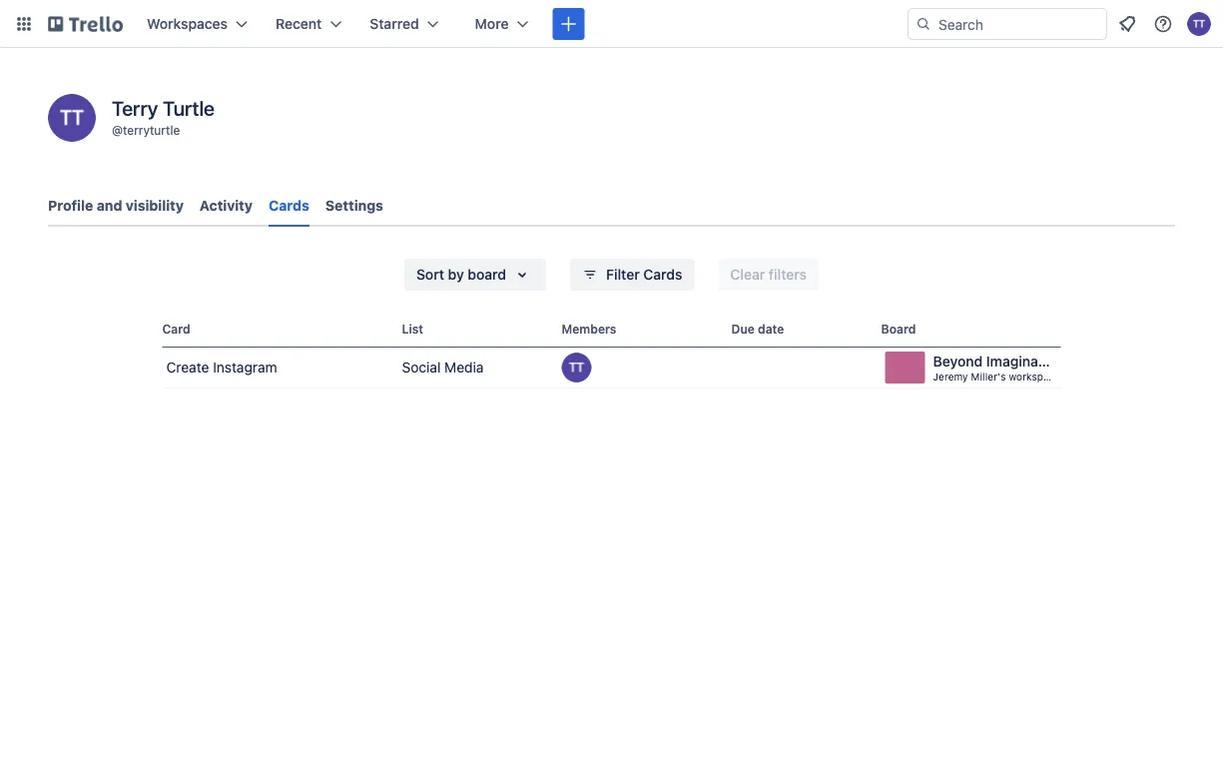 Task type: vqa. For each thing, say whether or not it's contained in the screenshot.
TERRY TURTLE @ TERRYTURTLE
yes



Task type: locate. For each thing, give the bounding box(es) containing it.
list
[[402, 322, 424, 336]]

more button
[[463, 8, 541, 40]]

Search field
[[932, 9, 1107, 39]]

settings
[[326, 197, 384, 214]]

0 horizontal spatial cards
[[269, 197, 310, 214]]

cards right activity
[[269, 197, 310, 214]]

cards
[[269, 197, 310, 214], [644, 266, 683, 283]]

social media
[[402, 359, 484, 376]]

card
[[162, 322, 190, 336]]

terry turtle (terryturtle) image right open information menu image on the top of the page
[[1188, 12, 1212, 36]]

cards right filter
[[644, 266, 683, 283]]

1 vertical spatial cards
[[644, 266, 683, 283]]

0 horizontal spatial terry turtle (terryturtle) image
[[48, 94, 96, 142]]

cards link
[[269, 188, 310, 227]]

open information menu image
[[1154, 14, 1174, 34]]

primary element
[[0, 0, 1224, 48]]

starred
[[370, 15, 419, 32]]

terry turtle (terryturtle) image left "@"
[[48, 94, 96, 142]]

turtle
[[163, 96, 215, 119]]

visibility
[[126, 197, 184, 214]]

terry turtle (terryturtle) image
[[1188, 12, 1212, 36], [48, 94, 96, 142]]

0 vertical spatial cards
[[269, 197, 310, 214]]

miller's
[[972, 371, 1007, 382]]

1 horizontal spatial cards
[[644, 266, 683, 283]]

jeremy
[[934, 371, 969, 382]]

filter cards
[[606, 266, 683, 283]]

social
[[402, 359, 441, 376]]

profile and visibility
[[48, 197, 184, 214]]

0 vertical spatial terry turtle (terryturtle) image
[[1188, 12, 1212, 36]]

0 notifications image
[[1116, 12, 1140, 36]]

filter
[[606, 266, 640, 283]]

date
[[758, 322, 785, 336]]

cards inside button
[[644, 266, 683, 283]]

terry turtle @ terryturtle
[[112, 96, 215, 137]]

terry turtle (terryturtle) image
[[562, 353, 592, 383]]

create instagram
[[166, 359, 277, 376]]

recent
[[276, 15, 322, 32]]

search image
[[916, 16, 932, 32]]



Task type: describe. For each thing, give the bounding box(es) containing it.
recent button
[[264, 8, 354, 40]]

activity link
[[200, 188, 253, 224]]

profile
[[48, 197, 93, 214]]

media
[[445, 359, 484, 376]]

starred button
[[358, 8, 451, 40]]

members
[[562, 322, 617, 336]]

workspaces button
[[135, 8, 260, 40]]

1 horizontal spatial terry turtle (terryturtle) image
[[1188, 12, 1212, 36]]

filters
[[769, 266, 807, 283]]

create
[[166, 359, 209, 376]]

settings link
[[326, 188, 384, 224]]

sort by board button
[[405, 259, 547, 291]]

due
[[732, 322, 755, 336]]

clear filters button
[[719, 259, 819, 291]]

instagram
[[213, 359, 277, 376]]

@
[[112, 123, 123, 137]]

filter cards button
[[570, 259, 695, 291]]

beyond
[[934, 353, 983, 370]]

clear filters
[[731, 266, 807, 283]]

more
[[475, 15, 509, 32]]

board
[[468, 266, 507, 283]]

imagination
[[987, 353, 1064, 370]]

activity
[[200, 197, 253, 214]]

terry
[[112, 96, 158, 119]]

terryturtle
[[123, 123, 180, 137]]

beyond imagination jeremy miller's workspace
[[934, 353, 1064, 382]]

sort by board
[[417, 266, 507, 283]]

1 vertical spatial terry turtle (terryturtle) image
[[48, 94, 96, 142]]

sort
[[417, 266, 445, 283]]

back to home image
[[48, 8, 123, 40]]

and
[[97, 197, 122, 214]]

create instagram link
[[162, 348, 394, 388]]

workspace
[[1009, 371, 1061, 382]]

by
[[448, 266, 464, 283]]

workspaces
[[147, 15, 228, 32]]

clear
[[731, 266, 766, 283]]

profile and visibility link
[[48, 188, 184, 224]]

create board or workspace image
[[559, 14, 579, 34]]

board
[[882, 322, 917, 336]]

due date
[[732, 322, 785, 336]]



